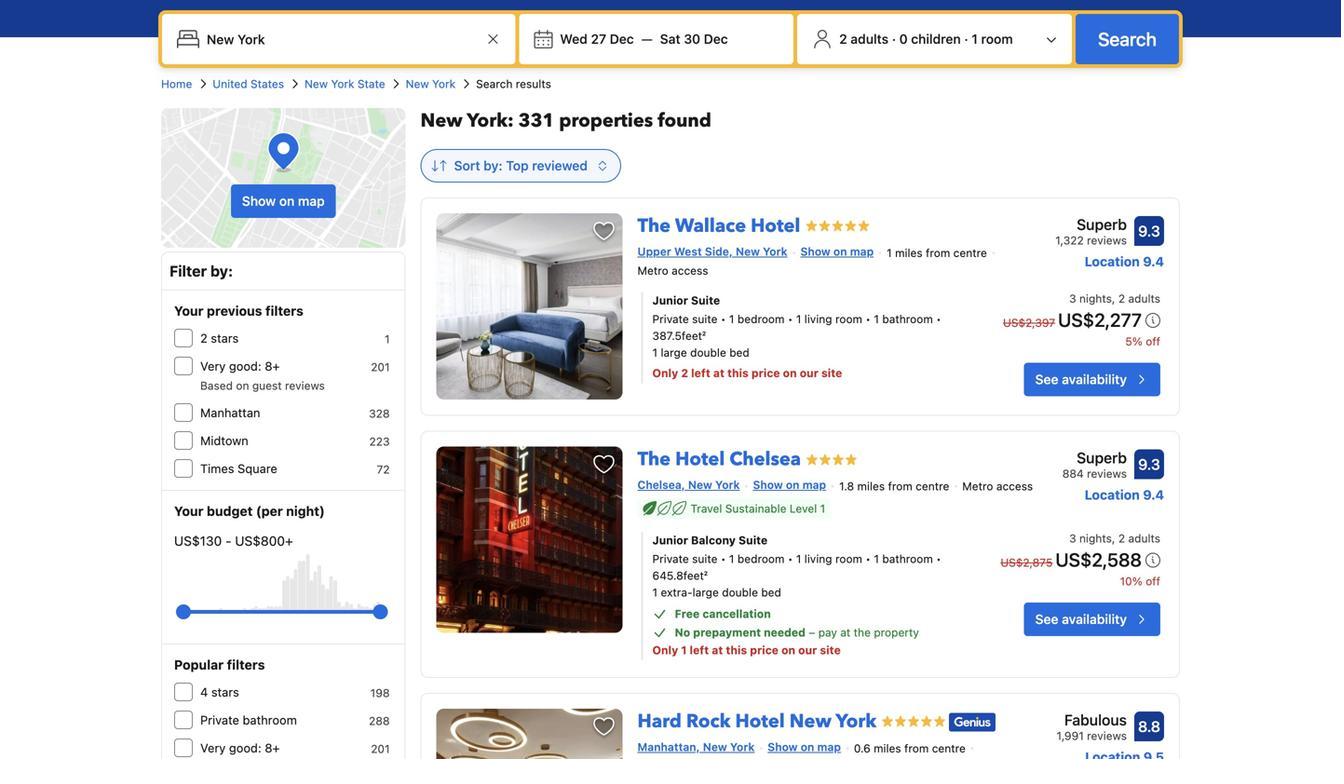 Task type: describe. For each thing, give the bounding box(es) containing it.
junior balcony suite link
[[652, 532, 967, 549]]

–
[[809, 626, 815, 639]]

home link
[[161, 75, 192, 92]]

new down '–'
[[790, 709, 832, 734]]

york right side,
[[763, 245, 788, 258]]

bathroom inside junior suite private suite • 1 bedroom • 1 living room • 1 bathroom • 387.5feet² 1 large double bed only 2 left at this price on our site
[[882, 313, 933, 326]]

travel
[[691, 502, 722, 515]]

331
[[518, 108, 555, 134]]

1 miles from centre metro access
[[638, 246, 987, 277]]

new right "state"
[[406, 77, 429, 90]]

search button
[[1076, 14, 1179, 64]]

reviews right guest
[[285, 379, 325, 392]]

1.8
[[839, 480, 854, 493]]

upper west side, new york
[[638, 245, 788, 258]]

2 201 from the top
[[371, 742, 390, 755]]

wallace
[[675, 213, 746, 239]]

no prepayment needed – pay at the property
[[675, 626, 919, 639]]

square
[[238, 462, 277, 475]]

2 up us$2,588
[[1118, 532, 1125, 545]]

see availability link for chelsea
[[1024, 603, 1161, 636]]

9.4 for hotel
[[1143, 254, 1164, 269]]

based on guest reviews
[[200, 379, 325, 392]]

private bathroom
[[200, 713, 297, 727]]

1.8 miles from centre
[[839, 480, 949, 493]]

198
[[370, 686, 390, 699]]

filter
[[170, 262, 207, 280]]

your budget (per night)
[[174, 503, 325, 519]]

3 for the hotel chelsea
[[1069, 532, 1076, 545]]

search results updated. new york: 331 properties found. element
[[421, 108, 1180, 134]]

chelsea
[[730, 447, 801, 472]]

living inside private suite • 1 bedroom • 1 living room • 1 bathroom • 645.8feet² 1 extra-large double bed
[[805, 552, 832, 565]]

1 very from the top
[[200, 359, 226, 373]]

1 good: from the top
[[229, 359, 261, 373]]

1,991
[[1057, 729, 1084, 742]]

1 · from the left
[[892, 31, 896, 47]]

(per
[[256, 503, 283, 519]]

superb 884 reviews
[[1062, 449, 1127, 480]]

from for the hotel chelsea
[[888, 480, 913, 493]]

scored 9.3 element for the hotel chelsea
[[1134, 450, 1164, 479]]

miles inside 1 miles from centre metro access
[[895, 246, 923, 259]]

0.6
[[854, 742, 871, 755]]

side,
[[705, 245, 733, 258]]

chelsea,
[[638, 478, 685, 491]]

us$2,277
[[1058, 309, 1142, 331]]

2 very from the top
[[200, 741, 226, 755]]

location 9.4 for the wallace hotel
[[1085, 254, 1164, 269]]

show for hard rock hotel new york
[[768, 740, 798, 754]]

york down hard rock hotel new york
[[730, 740, 755, 754]]

bed inside private suite • 1 bedroom • 1 living room • 1 bathroom • 645.8feet² 1 extra-large double bed
[[761, 586, 781, 599]]

private for private suite • 1 bedroom • 1 living room • 1 bathroom • 645.8feet² 1 extra-large double bed
[[652, 552, 689, 565]]

centre for hard rock hotel new york
[[932, 742, 966, 755]]

miles for the hotel chelsea
[[857, 480, 885, 493]]

1,322
[[1056, 234, 1084, 247]]

scored 9.3 element for the wallace hotel
[[1134, 216, 1164, 246]]

fabulous element
[[1057, 709, 1127, 731]]

show on map for the wallace hotel
[[801, 245, 874, 258]]

superb for the hotel chelsea
[[1077, 449, 1127, 467]]

2 8+ from the top
[[265, 741, 280, 755]]

home
[[161, 77, 192, 90]]

0
[[899, 31, 908, 47]]

5%
[[1125, 335, 1143, 348]]

645.8feet²
[[652, 569, 708, 582]]

us$2,588
[[1056, 549, 1142, 571]]

stars for previous
[[211, 331, 239, 345]]

show on map inside button
[[242, 193, 325, 209]]

2 adults · 0 children · 1 room
[[839, 31, 1013, 47]]

223
[[369, 435, 390, 448]]

results
[[516, 77, 551, 90]]

superb element for hotel
[[1056, 213, 1127, 236]]

the hotel chelsea link
[[638, 439, 801, 472]]

new down new york link
[[421, 108, 463, 134]]

the hotel chelsea
[[638, 447, 801, 472]]

new up travel on the right
[[688, 478, 712, 491]]

2 very good: 8+ from the top
[[200, 741, 280, 755]]

see availability for the wallace hotel
[[1035, 372, 1127, 387]]

us$2,397
[[1003, 316, 1055, 329]]

metro inside 1 miles from centre metro access
[[638, 264, 668, 277]]

scored 8.8 element
[[1134, 712, 1164, 741]]

popular
[[174, 657, 224, 672]]

the
[[854, 626, 871, 639]]

new york
[[406, 77, 456, 90]]

sat
[[660, 31, 681, 47]]

your for your previous filters
[[174, 303, 204, 319]]

show for the hotel chelsea
[[753, 478, 783, 491]]

10% off
[[1120, 575, 1161, 588]]

sat 30 dec button
[[653, 22, 736, 56]]

on inside button
[[279, 193, 295, 209]]

superb for the wallace hotel
[[1077, 216, 1127, 233]]

us$2,875
[[1001, 556, 1053, 569]]

off for the wallace hotel
[[1146, 335, 1161, 348]]

private for private bathroom
[[200, 713, 239, 727]]

show on map for hard rock hotel new york
[[768, 740, 841, 754]]

5% off
[[1125, 335, 1161, 348]]

suite inside junior suite private suite • 1 bedroom • 1 living room • 1 bathroom • 387.5feet² 1 large double bed only 2 left at this price on our site
[[692, 313, 718, 326]]

reviews for the wallace hotel
[[1087, 234, 1127, 247]]

by: for sort
[[484, 158, 503, 173]]

found
[[658, 108, 711, 134]]

884
[[1062, 467, 1084, 480]]

the for the hotel chelsea
[[638, 447, 671, 472]]

10%
[[1120, 575, 1143, 588]]

2 only from the top
[[652, 644, 678, 657]]

show on map button
[[231, 184, 336, 218]]

30
[[684, 31, 700, 47]]

left inside junior suite private suite • 1 bedroom • 1 living room • 1 bathroom • 387.5feet² 1 large double bed only 2 left at this price on our site
[[691, 367, 710, 380]]

328
[[369, 407, 390, 420]]

1 horizontal spatial filters
[[265, 303, 303, 319]]

map for the hotel chelsea
[[803, 478, 826, 491]]

1 very good: 8+ from the top
[[200, 359, 280, 373]]

2 stars
[[200, 331, 239, 345]]

off for the hotel chelsea
[[1146, 575, 1161, 588]]

1 vertical spatial at
[[840, 626, 851, 639]]

manhattan
[[200, 406, 260, 420]]

2 up us$2,277
[[1118, 292, 1125, 305]]

map inside button
[[298, 193, 325, 209]]

metro access
[[962, 480, 1033, 493]]

hotel for wallace
[[751, 213, 800, 239]]

1 vertical spatial filters
[[227, 657, 265, 672]]

1 horizontal spatial access
[[996, 480, 1033, 493]]

4
[[200, 685, 208, 699]]

upper
[[638, 245, 671, 258]]

junior suite link
[[652, 292, 967, 309]]

us$800+
[[235, 533, 293, 549]]

your previous filters
[[174, 303, 303, 319]]

the for the wallace hotel
[[638, 213, 671, 239]]

this inside junior suite private suite • 1 bedroom • 1 living room • 1 bathroom • 387.5feet² 1 large double bed only 2 left at this price on our site
[[727, 367, 749, 380]]

1 horizontal spatial metro
[[962, 480, 993, 493]]

adults inside dropdown button
[[851, 31, 889, 47]]

york:
[[467, 108, 514, 134]]

1 8+ from the top
[[265, 359, 280, 373]]

2 inside junior suite private suite • 1 bedroom • 1 living room • 1 bathroom • 387.5feet² 1 large double bed only 2 left at this price on our site
[[681, 367, 688, 380]]

sort
[[454, 158, 480, 173]]

rock
[[686, 709, 731, 734]]

centre inside 1 miles from centre metro access
[[953, 246, 987, 259]]

3 nights , 2 adults for the hotel chelsea
[[1069, 532, 1161, 545]]

1 vertical spatial our
[[798, 644, 817, 657]]

location for the wallace hotel
[[1085, 254, 1140, 269]]

united states link
[[213, 75, 284, 92]]

free
[[675, 607, 700, 620]]

suite inside junior suite private suite • 1 bedroom • 1 living room • 1 bathroom • 387.5feet² 1 large double bed only 2 left at this price on our site
[[691, 294, 720, 307]]

state
[[358, 77, 385, 90]]

reviewed
[[532, 158, 588, 173]]

travel sustainable level 1
[[691, 502, 825, 515]]

location 9.4 for the hotel chelsea
[[1085, 487, 1164, 503]]

2 inside dropdown button
[[839, 31, 847, 47]]

york inside the hard rock hotel new york link
[[836, 709, 877, 734]]

387.5feet²
[[652, 329, 706, 342]]

map for hard rock hotel new york
[[817, 740, 841, 754]]

prepayment
[[693, 626, 761, 639]]

wed 27 dec button
[[553, 22, 641, 56]]

room inside private suite • 1 bedroom • 1 living room • 1 bathroom • 645.8feet² 1 extra-large double bed
[[835, 552, 862, 565]]

states
[[251, 77, 284, 90]]

us$130 - us$800+
[[174, 533, 293, 549]]

times square
[[200, 462, 277, 475]]

new right states
[[305, 77, 328, 90]]

1 inside 1 miles from centre metro access
[[887, 246, 892, 259]]

bedroom inside junior suite private suite • 1 bedroom • 1 living room • 1 bathroom • 387.5feet² 1 large double bed only 2 left at this price on our site
[[738, 313, 785, 326]]

9.3 for the hotel chelsea
[[1138, 456, 1160, 473]]

top
[[506, 158, 529, 173]]



Task type: vqa. For each thing, say whether or not it's contained in the screenshot.
first Your from the bottom
yes



Task type: locate. For each thing, give the bounding box(es) containing it.
search results
[[476, 77, 551, 90]]

-
[[225, 533, 231, 549]]

0 vertical spatial private
[[652, 313, 689, 326]]

2 adults · 0 children · 1 room button
[[805, 21, 1065, 57]]

2 off from the top
[[1146, 575, 1161, 588]]

availability down 10%
[[1062, 611, 1127, 627]]

0 horizontal spatial ·
[[892, 31, 896, 47]]

1 inside dropdown button
[[972, 31, 978, 47]]

double up cancellation
[[722, 586, 758, 599]]

wed
[[560, 31, 588, 47]]

1 3 from the top
[[1069, 292, 1076, 305]]

room inside junior suite private suite • 1 bedroom • 1 living room • 1 bathroom • 387.5feet² 1 large double bed only 2 left at this price on our site
[[835, 313, 862, 326]]

adults for chelsea
[[1128, 532, 1161, 545]]

centre for the hotel chelsea
[[916, 480, 949, 493]]

site down junior suite link
[[821, 367, 842, 380]]

availability for the hotel chelsea
[[1062, 611, 1127, 627]]

2 vertical spatial centre
[[932, 742, 966, 755]]

hotel for rock
[[735, 709, 785, 734]]

8+ down private bathroom
[[265, 741, 280, 755]]

4 stars
[[200, 685, 239, 699]]

0 vertical spatial filters
[[265, 303, 303, 319]]

superb inside superb 1,322 reviews
[[1077, 216, 1127, 233]]

bed down junior suite link
[[729, 346, 750, 359]]

private inside junior suite private suite • 1 bedroom • 1 living room • 1 bathroom • 387.5feet² 1 large double bed only 2 left at this price on our site
[[652, 313, 689, 326]]

0 vertical spatial your
[[174, 303, 204, 319]]

1 living from the top
[[805, 313, 832, 326]]

manhattan, new york
[[638, 740, 755, 754]]

bed inside junior suite private suite • 1 bedroom • 1 living room • 1 bathroom • 387.5feet² 1 large double bed only 2 left at this price on our site
[[729, 346, 750, 359]]

price inside junior suite private suite • 1 bedroom • 1 living room • 1 bathroom • 387.5feet² 1 large double bed only 2 left at this price on our site
[[752, 367, 780, 380]]

1 vertical spatial living
[[805, 552, 832, 565]]

9.3
[[1138, 222, 1160, 240], [1138, 456, 1160, 473]]

0.6 miles from centre
[[854, 742, 966, 755]]

only
[[652, 367, 678, 380], [652, 644, 678, 657]]

midtown
[[200, 434, 248, 448]]

extra-
[[661, 586, 693, 599]]

9.3 right superb 1,322 reviews
[[1138, 222, 1160, 240]]

1 junior from the top
[[652, 294, 688, 307]]

1
[[972, 31, 978, 47], [887, 246, 892, 259], [729, 313, 734, 326], [796, 313, 801, 326], [874, 313, 879, 326], [385, 333, 390, 346], [652, 346, 658, 359], [820, 502, 825, 515], [729, 552, 734, 565], [796, 552, 801, 565], [874, 552, 879, 565], [652, 586, 658, 599], [681, 644, 687, 657]]

1 vertical spatial metro
[[962, 480, 993, 493]]

large up free cancellation
[[693, 586, 719, 599]]

your for your budget (per night)
[[174, 503, 204, 519]]

new right side,
[[736, 245, 760, 258]]

location 9.4 down superb 884 reviews at the bottom right of page
[[1085, 487, 1164, 503]]

needed
[[764, 626, 806, 639]]

0 vertical spatial superb element
[[1056, 213, 1127, 236]]

superb up the 1,322
[[1077, 216, 1127, 233]]

1 only from the top
[[652, 367, 678, 380]]

the up the chelsea,
[[638, 447, 671, 472]]

3 up us$2,588
[[1069, 532, 1076, 545]]

, for chelsea
[[1112, 532, 1115, 545]]

popular filters
[[174, 657, 265, 672]]

1 bedroom from the top
[[738, 313, 785, 326]]

guest
[[252, 379, 282, 392]]

1 superb from the top
[[1077, 216, 1127, 233]]

0 horizontal spatial by:
[[210, 262, 233, 280]]

0 vertical spatial access
[[672, 264, 708, 277]]

see
[[1035, 372, 1059, 387], [1035, 611, 1059, 627]]

2 see from the top
[[1035, 611, 1059, 627]]

2 availability from the top
[[1062, 611, 1127, 627]]

group
[[183, 597, 381, 627]]

show on map
[[242, 193, 325, 209], [801, 245, 874, 258], [753, 478, 826, 491], [768, 740, 841, 754]]

york inside new york link
[[432, 77, 456, 90]]

left down no
[[690, 644, 709, 657]]

0 vertical spatial room
[[981, 31, 1013, 47]]

201
[[371, 360, 390, 373], [371, 742, 390, 755]]

0 vertical spatial by:
[[484, 158, 503, 173]]

price down junior suite link
[[752, 367, 780, 380]]

0 vertical spatial living
[[805, 313, 832, 326]]

2 superb from the top
[[1077, 449, 1127, 467]]

living down junior balcony suite link
[[805, 552, 832, 565]]

room down junior suite link
[[835, 313, 862, 326]]

this up the hotel chelsea link
[[727, 367, 749, 380]]

see availability
[[1035, 372, 1127, 387], [1035, 611, 1127, 627]]

york left search results at the top left of page
[[432, 77, 456, 90]]

0 vertical spatial the
[[638, 213, 671, 239]]

1 vertical spatial ,
[[1112, 532, 1115, 545]]

living
[[805, 313, 832, 326], [805, 552, 832, 565]]

1 see availability from the top
[[1035, 372, 1127, 387]]

search for search results
[[476, 77, 513, 90]]

bathroom
[[882, 313, 933, 326], [882, 552, 933, 565], [243, 713, 297, 727]]

private suite • 1 bedroom • 1 living room • 1 bathroom • 645.8feet² 1 extra-large double bed
[[652, 552, 941, 599]]

your up us$130
[[174, 503, 204, 519]]

balcony
[[691, 534, 736, 547]]

1 3 nights , 2 adults from the top
[[1069, 292, 1161, 305]]

0 vertical spatial bed
[[729, 346, 750, 359]]

very down private bathroom
[[200, 741, 226, 755]]

on inside junior suite private suite • 1 bedroom • 1 living room • 1 bathroom • 387.5feet² 1 large double bed only 2 left at this price on our site
[[783, 367, 797, 380]]

scored 9.3 element right superb 884 reviews at the bottom right of page
[[1134, 450, 1164, 479]]

3 up us$2,277
[[1069, 292, 1076, 305]]

0 horizontal spatial search
[[476, 77, 513, 90]]

children
[[911, 31, 961, 47]]

1 your from the top
[[174, 303, 204, 319]]

hotel up 1 miles from centre metro access
[[751, 213, 800, 239]]

only down 387.5feet²
[[652, 367, 678, 380]]

manhattan,
[[638, 740, 700, 754]]

york inside new york state link
[[331, 77, 354, 90]]

0 vertical spatial suite
[[692, 313, 718, 326]]

no
[[675, 626, 690, 639]]

0 vertical spatial this
[[727, 367, 749, 380]]

superb 1,322 reviews
[[1056, 216, 1127, 247]]

1 vertical spatial see availability
[[1035, 611, 1127, 627]]

1 vertical spatial 8+
[[265, 741, 280, 755]]

0 vertical spatial metro
[[638, 264, 668, 277]]

search
[[1098, 28, 1157, 50], [476, 77, 513, 90]]

0 vertical spatial very
[[200, 359, 226, 373]]

bed
[[729, 346, 750, 359], [761, 586, 781, 599]]

1 vertical spatial good:
[[229, 741, 261, 755]]

1 vertical spatial suite
[[739, 534, 768, 547]]

room down junior balcony suite link
[[835, 552, 862, 565]]

see availability down us$2,588
[[1035, 611, 1127, 627]]

centre
[[953, 246, 987, 259], [916, 480, 949, 493], [932, 742, 966, 755]]

hotel up chelsea, new york
[[675, 447, 725, 472]]

properties
[[559, 108, 653, 134]]

large inside junior suite private suite • 1 bedroom • 1 living room • 1 bathroom • 387.5feet² 1 large double bed only 2 left at this price on our site
[[661, 346, 687, 359]]

junior up 645.8feet²
[[652, 534, 688, 547]]

suite up 387.5feet²
[[691, 294, 720, 307]]

york down the hotel chelsea
[[715, 478, 740, 491]]

double inside private suite • 1 bedroom • 1 living room • 1 bathroom • 645.8feet² 1 extra-large double bed
[[722, 586, 758, 599]]

2 vertical spatial bathroom
[[243, 713, 297, 727]]

scored 9.3 element right superb 1,322 reviews
[[1134, 216, 1164, 246]]

property
[[874, 626, 919, 639]]

0 vertical spatial 3
[[1069, 292, 1076, 305]]

· right children
[[964, 31, 968, 47]]

bathroom inside private suite • 1 bedroom • 1 living room • 1 bathroom • 645.8feet² 1 extra-large double bed
[[882, 552, 933, 565]]

see availability for the hotel chelsea
[[1035, 611, 1127, 627]]

0 vertical spatial left
[[691, 367, 710, 380]]

1 location 9.4 from the top
[[1085, 254, 1164, 269]]

location 9.4
[[1085, 254, 1164, 269], [1085, 487, 1164, 503]]

0 horizontal spatial access
[[672, 264, 708, 277]]

location down superb 1,322 reviews
[[1085, 254, 1140, 269]]

dec right 30
[[704, 31, 728, 47]]

location for the hotel chelsea
[[1085, 487, 1140, 503]]

nights for hotel
[[1079, 292, 1112, 305]]

1 vertical spatial bathroom
[[882, 552, 933, 565]]

suite up 387.5feet²
[[692, 313, 718, 326]]

stars right 4
[[211, 685, 239, 699]]

living inside junior suite private suite • 1 bedroom • 1 living room • 1 bathroom • 387.5feet² 1 large double bed only 2 left at this price on our site
[[805, 313, 832, 326]]

room inside 2 adults · 0 children · 1 room dropdown button
[[981, 31, 1013, 47]]

1 horizontal spatial large
[[693, 586, 719, 599]]

reviews right the 1,322
[[1087, 234, 1127, 247]]

level
[[790, 502, 817, 515]]

the wallace hotel link
[[638, 206, 800, 239]]

junior
[[652, 294, 688, 307], [652, 534, 688, 547]]

2 suite from the top
[[692, 552, 718, 565]]

1 horizontal spatial dec
[[704, 31, 728, 47]]

9.3 right superb 884 reviews at the bottom right of page
[[1138, 456, 1160, 473]]

see for hotel
[[1035, 372, 1059, 387]]

reviews
[[1087, 234, 1127, 247], [285, 379, 325, 392], [1087, 467, 1127, 480], [1087, 729, 1127, 742]]

0 vertical spatial only
[[652, 367, 678, 380]]

0 vertical spatial large
[[661, 346, 687, 359]]

bed up cancellation
[[761, 586, 781, 599]]

suite
[[692, 313, 718, 326], [692, 552, 718, 565]]

pay
[[818, 626, 837, 639]]

by: for filter
[[210, 262, 233, 280]]

show for the wallace hotel
[[801, 245, 831, 258]]

2 3 from the top
[[1069, 532, 1076, 545]]

previous
[[207, 303, 262, 319]]

hard rock hotel new york link
[[638, 701, 877, 734]]

2 vertical spatial miles
[[874, 742, 901, 755]]

0 vertical spatial see availability
[[1035, 372, 1127, 387]]

metro down the upper
[[638, 264, 668, 277]]

1 vertical spatial very good: 8+
[[200, 741, 280, 755]]

1 vertical spatial the
[[638, 447, 671, 472]]

junior up 387.5feet²
[[652, 294, 688, 307]]

2 location 9.4 from the top
[[1085, 487, 1164, 503]]

0 vertical spatial very good: 8+
[[200, 359, 280, 373]]

1 scored 9.3 element from the top
[[1134, 216, 1164, 246]]

dec right 27
[[610, 31, 634, 47]]

1 201 from the top
[[371, 360, 390, 373]]

0 horizontal spatial metro
[[638, 264, 668, 277]]

2 the from the top
[[638, 447, 671, 472]]

2
[[839, 31, 847, 47], [1118, 292, 1125, 305], [200, 331, 207, 345], [681, 367, 688, 380], [1118, 532, 1125, 545]]

bedroom down junior suite link
[[738, 313, 785, 326]]

1 dec from the left
[[610, 31, 634, 47]]

off right 5%
[[1146, 335, 1161, 348]]

2 location from the top
[[1085, 487, 1140, 503]]

off right 10%
[[1146, 575, 1161, 588]]

1 see availability link from the top
[[1024, 363, 1161, 396]]

junior for junior balcony suite
[[652, 534, 688, 547]]

288
[[369, 714, 390, 727]]

8.8
[[1138, 718, 1161, 735]]

site down pay
[[820, 644, 841, 657]]

bedroom down travel sustainable level 1
[[738, 552, 785, 565]]

1 suite from the top
[[692, 313, 718, 326]]

your down filter
[[174, 303, 204, 319]]

superb inside superb 884 reviews
[[1077, 449, 1127, 467]]

availability for the wallace hotel
[[1062, 372, 1127, 387]]

access left 884 at the bottom of page
[[996, 480, 1033, 493]]

, for hotel
[[1112, 292, 1115, 305]]

see down us$2,875
[[1035, 611, 1059, 627]]

free cancellation
[[675, 607, 771, 620]]

left
[[691, 367, 710, 380], [690, 644, 709, 657]]

chelsea, new york
[[638, 478, 740, 491]]

1 horizontal spatial bed
[[761, 586, 781, 599]]

junior for junior suite private suite • 1 bedroom • 1 living room • 1 bathroom • 387.5feet² 1 large double bed only 2 left at this price on our site
[[652, 294, 688, 307]]

sustainable
[[725, 502, 787, 515]]

0 vertical spatial 8+
[[265, 359, 280, 373]]

2 , from the top
[[1112, 532, 1115, 545]]

1 vertical spatial large
[[693, 586, 719, 599]]

superb element for chelsea
[[1062, 447, 1127, 469]]

reviews inside superb 884 reviews
[[1087, 467, 1127, 480]]

suite down junior balcony suite
[[692, 552, 718, 565]]

201 up 328
[[371, 360, 390, 373]]

reviews inside fabulous 1,991 reviews
[[1087, 729, 1127, 742]]

only inside junior suite private suite • 1 bedroom • 1 living room • 1 bathroom • 387.5feet² 1 large double bed only 2 left at this price on our site
[[652, 367, 678, 380]]

Where are you going? field
[[199, 22, 482, 56]]

0 vertical spatial miles
[[895, 246, 923, 259]]

1 vertical spatial bedroom
[[738, 552, 785, 565]]

2 3 nights , 2 adults from the top
[[1069, 532, 1161, 545]]

1 vertical spatial 9.3
[[1138, 456, 1160, 473]]

1 the from the top
[[638, 213, 671, 239]]

at inside junior suite private suite • 1 bedroom • 1 living room • 1 bathroom • 387.5feet² 1 large double bed only 2 left at this price on our site
[[713, 367, 725, 380]]

1 vertical spatial left
[[690, 644, 709, 657]]

1 nights from the top
[[1079, 292, 1112, 305]]

adults for hotel
[[1128, 292, 1161, 305]]

see down us$2,397
[[1035, 372, 1059, 387]]

reviews inside superb 1,322 reviews
[[1087, 234, 1127, 247]]

0 vertical spatial price
[[752, 367, 780, 380]]

only 1 left at this price on our site
[[652, 644, 841, 657]]

2 · from the left
[[964, 31, 968, 47]]

1 vertical spatial bed
[[761, 586, 781, 599]]

2 living from the top
[[805, 552, 832, 565]]

2 stars from the top
[[211, 685, 239, 699]]

· left 0
[[892, 31, 896, 47]]

1 vertical spatial private
[[652, 552, 689, 565]]

only down no
[[652, 644, 678, 657]]

2 see availability link from the top
[[1024, 603, 1161, 636]]

cancellation
[[703, 607, 771, 620]]

see availability down us$2,277
[[1035, 372, 1127, 387]]

0 vertical spatial our
[[800, 367, 819, 380]]

1 , from the top
[[1112, 292, 1115, 305]]

double inside junior suite private suite • 1 bedroom • 1 living room • 1 bathroom • 387.5feet² 1 large double bed only 2 left at this price on our site
[[690, 346, 726, 359]]

, up us$2,277
[[1112, 292, 1115, 305]]

very up based
[[200, 359, 226, 373]]

1 vertical spatial this
[[726, 644, 747, 657]]

sort by: top reviewed
[[454, 158, 588, 173]]

genius discounts available at this property. image
[[949, 713, 996, 732], [949, 713, 996, 732]]

reviews for the hotel chelsea
[[1087, 467, 1127, 480]]

adults up 5% off
[[1128, 292, 1161, 305]]

0 vertical spatial 201
[[371, 360, 390, 373]]

reviews right 884 at the bottom of page
[[1087, 467, 1127, 480]]

this down prepayment
[[726, 644, 747, 657]]

3 nights , 2 adults
[[1069, 292, 1161, 305], [1069, 532, 1161, 545]]

private inside private suite • 1 bedroom • 1 living room • 1 bathroom • 645.8feet² 1 extra-large double bed
[[652, 552, 689, 565]]

0 horizontal spatial dec
[[610, 31, 634, 47]]

2 9.3 from the top
[[1138, 456, 1160, 473]]

metro right 1.8 miles from centre
[[962, 480, 993, 493]]

nights up us$2,588
[[1079, 532, 1112, 545]]

double
[[690, 346, 726, 359], [722, 586, 758, 599]]

hard rock hotel new york
[[638, 709, 877, 734]]

1 vertical spatial double
[[722, 586, 758, 599]]

2 see availability from the top
[[1035, 611, 1127, 627]]

superb element
[[1056, 213, 1127, 236], [1062, 447, 1127, 469]]

1 vertical spatial scored 9.3 element
[[1134, 450, 1164, 479]]

by: left top
[[484, 158, 503, 173]]

1 vertical spatial centre
[[916, 480, 949, 493]]

wed 27 dec — sat 30 dec
[[560, 31, 728, 47]]

0 vertical spatial centre
[[953, 246, 987, 259]]

availability down 5%
[[1062, 372, 1127, 387]]

from inside 1 miles from centre metro access
[[926, 246, 950, 259]]

0 vertical spatial ,
[[1112, 292, 1115, 305]]

1 vertical spatial superb
[[1077, 449, 1127, 467]]

1 vertical spatial search
[[476, 77, 513, 90]]

search for search
[[1098, 28, 1157, 50]]

from
[[926, 246, 950, 259], [888, 480, 913, 493], [904, 742, 929, 755]]

9.4 up 10% off
[[1143, 487, 1164, 503]]

0 vertical spatial site
[[821, 367, 842, 380]]

1 vertical spatial miles
[[857, 480, 885, 493]]

bedroom
[[738, 313, 785, 326], [738, 552, 785, 565]]

adults up 10% off
[[1128, 532, 1161, 545]]

large inside private suite • 1 bedroom • 1 living room • 1 bathroom • 645.8feet² 1 extra-large double bed
[[693, 586, 719, 599]]

living down junior suite link
[[805, 313, 832, 326]]

1 vertical spatial hotel
[[675, 447, 725, 472]]

york
[[331, 77, 354, 90], [432, 77, 456, 90], [763, 245, 788, 258], [715, 478, 740, 491], [836, 709, 877, 734], [730, 740, 755, 754]]

york left "state"
[[331, 77, 354, 90]]

show inside button
[[242, 193, 276, 209]]

from for hard rock hotel new york
[[904, 742, 929, 755]]

night)
[[286, 503, 325, 519]]

site
[[821, 367, 842, 380], [820, 644, 841, 657]]

miles
[[895, 246, 923, 259], [857, 480, 885, 493], [874, 742, 901, 755]]

see availability link for hotel
[[1024, 363, 1161, 396]]

2 good: from the top
[[229, 741, 261, 755]]

0 vertical spatial at
[[713, 367, 725, 380]]

location
[[1085, 254, 1140, 269], [1085, 487, 1140, 503]]

2 left 0
[[839, 31, 847, 47]]

left down 387.5feet²
[[691, 367, 710, 380]]

2 9.4 from the top
[[1143, 487, 1164, 503]]

1 9.4 from the top
[[1143, 254, 1164, 269]]

good: up based on guest reviews
[[229, 359, 261, 373]]

0 vertical spatial see availability link
[[1024, 363, 1161, 396]]

search inside search button
[[1098, 28, 1157, 50]]

site inside junior suite private suite • 1 bedroom • 1 living room • 1 bathroom • 387.5feet² 1 large double bed only 2 left at this price on our site
[[821, 367, 842, 380]]

1 horizontal spatial search
[[1098, 28, 1157, 50]]

1 availability from the top
[[1062, 372, 1127, 387]]

1 vertical spatial price
[[750, 644, 779, 657]]

1 9.3 from the top
[[1138, 222, 1160, 240]]

nights
[[1079, 292, 1112, 305], [1079, 532, 1112, 545]]

0 vertical spatial search
[[1098, 28, 1157, 50]]

this
[[727, 367, 749, 380], [726, 644, 747, 657]]

2 your from the top
[[174, 503, 204, 519]]

bedroom inside private suite • 1 bedroom • 1 living room • 1 bathroom • 645.8feet² 1 extra-large double bed
[[738, 552, 785, 565]]

show on map for the hotel chelsea
[[753, 478, 826, 491]]

suite inside junior balcony suite link
[[739, 534, 768, 547]]

0 horizontal spatial large
[[661, 346, 687, 359]]

suite down the sustainable
[[739, 534, 768, 547]]

1 vertical spatial very
[[200, 741, 226, 755]]

our inside junior suite private suite • 1 bedroom • 1 living room • 1 bathroom • 387.5feet² 1 large double bed only 2 left at this price on our site
[[800, 367, 819, 380]]

based
[[200, 379, 233, 392]]

2 bedroom from the top
[[738, 552, 785, 565]]

see availability link down 5%
[[1024, 363, 1161, 396]]

the wallace hotel image
[[436, 213, 623, 400]]

201 down 288
[[371, 742, 390, 755]]

0 vertical spatial superb
[[1077, 216, 1127, 233]]

suite inside private suite • 1 bedroom • 1 living room • 1 bathroom • 645.8feet² 1 extra-large double bed
[[692, 552, 718, 565]]

1 horizontal spatial by:
[[484, 158, 503, 173]]

at up the hotel chelsea link
[[713, 367, 725, 380]]

1 vertical spatial availability
[[1062, 611, 1127, 627]]

3 nights , 2 adults up us$2,588
[[1069, 532, 1161, 545]]

times
[[200, 462, 234, 475]]

dec
[[610, 31, 634, 47], [704, 31, 728, 47]]

private up 387.5feet²
[[652, 313, 689, 326]]

0 vertical spatial nights
[[1079, 292, 1112, 305]]

1 vertical spatial site
[[820, 644, 841, 657]]

very good: 8+ down private bathroom
[[200, 741, 280, 755]]

0 vertical spatial bathroom
[[882, 313, 933, 326]]

0 vertical spatial location 9.4
[[1085, 254, 1164, 269]]

scored 9.3 element
[[1134, 216, 1164, 246], [1134, 450, 1164, 479]]

see for chelsea
[[1035, 611, 1059, 627]]

access down west
[[672, 264, 708, 277]]

very
[[200, 359, 226, 373], [200, 741, 226, 755]]

1 vertical spatial off
[[1146, 575, 1161, 588]]

junior balcony suite
[[652, 534, 768, 547]]

2 vertical spatial hotel
[[735, 709, 785, 734]]

2 nights from the top
[[1079, 532, 1112, 545]]

stars
[[211, 331, 239, 345], [211, 685, 239, 699]]

stars down previous
[[211, 331, 239, 345]]

2 junior from the top
[[652, 534, 688, 547]]

0 vertical spatial off
[[1146, 335, 1161, 348]]

show
[[242, 193, 276, 209], [801, 245, 831, 258], [753, 478, 783, 491], [768, 740, 798, 754]]

8+ up guest
[[265, 359, 280, 373]]

9.4 for chelsea
[[1143, 487, 1164, 503]]

very good: 8+ up based on guest reviews
[[200, 359, 280, 373]]

0 horizontal spatial suite
[[691, 294, 720, 307]]

location 9.4 down superb 1,322 reviews
[[1085, 254, 1164, 269]]

1 stars from the top
[[211, 331, 239, 345]]

map for the wallace hotel
[[850, 245, 874, 258]]

nights for chelsea
[[1079, 532, 1112, 545]]

miles for hard rock hotel new york
[[874, 742, 901, 755]]

fabulous
[[1064, 711, 1127, 729]]

what are you looking for? element
[[155, 0, 1187, 7]]

good: down private bathroom
[[229, 741, 261, 755]]

good:
[[229, 359, 261, 373], [229, 741, 261, 755]]

0 vertical spatial good:
[[229, 359, 261, 373]]

2 down previous
[[200, 331, 207, 345]]

junior inside junior suite private suite • 1 bedroom • 1 living room • 1 bathroom • 387.5feet² 1 large double bed only 2 left at this price on our site
[[652, 294, 688, 307]]

2 vertical spatial at
[[712, 644, 723, 657]]

1 see from the top
[[1035, 372, 1059, 387]]

0 vertical spatial availability
[[1062, 372, 1127, 387]]

reviews for hard rock hotel new york
[[1087, 729, 1127, 742]]

nights up us$2,277
[[1079, 292, 1112, 305]]

3 nights , 2 adults for the wallace hotel
[[1069, 292, 1161, 305]]

1 vertical spatial room
[[835, 313, 862, 326]]

0 vertical spatial adults
[[851, 31, 889, 47]]

adults
[[851, 31, 889, 47], [1128, 292, 1161, 305], [1128, 532, 1161, 545]]

1 vertical spatial nights
[[1079, 532, 1112, 545]]

room right children
[[981, 31, 1013, 47]]

3 for the wallace hotel
[[1069, 292, 1076, 305]]

access inside 1 miles from centre metro access
[[672, 264, 708, 277]]

new down rock on the bottom of the page
[[703, 740, 727, 754]]

0 vertical spatial scored 9.3 element
[[1134, 216, 1164, 246]]

9.3 for the wallace hotel
[[1138, 222, 1160, 240]]

1 location from the top
[[1085, 254, 1140, 269]]

price down needed
[[750, 644, 779, 657]]

, up us$2,588
[[1112, 532, 1115, 545]]

1 horizontal spatial ·
[[964, 31, 968, 47]]

2 scored 9.3 element from the top
[[1134, 450, 1164, 479]]

the hotel chelsea image
[[436, 447, 623, 633]]

the wallace hotel
[[638, 213, 800, 239]]

1 vertical spatial 3 nights , 2 adults
[[1069, 532, 1161, 545]]

1 vertical spatial stars
[[211, 685, 239, 699]]

your
[[174, 303, 204, 319], [174, 503, 204, 519]]

1 off from the top
[[1146, 335, 1161, 348]]

1 vertical spatial 201
[[371, 742, 390, 755]]

stars for filters
[[211, 685, 239, 699]]

junior suite private suite • 1 bedroom • 1 living room • 1 bathroom • 387.5feet² 1 large double bed only 2 left at this price on our site
[[652, 294, 941, 380]]

—
[[641, 31, 653, 47]]

1 vertical spatial only
[[652, 644, 678, 657]]

budget
[[207, 503, 253, 519]]

2 dec from the left
[[704, 31, 728, 47]]

0 vertical spatial double
[[690, 346, 726, 359]]



